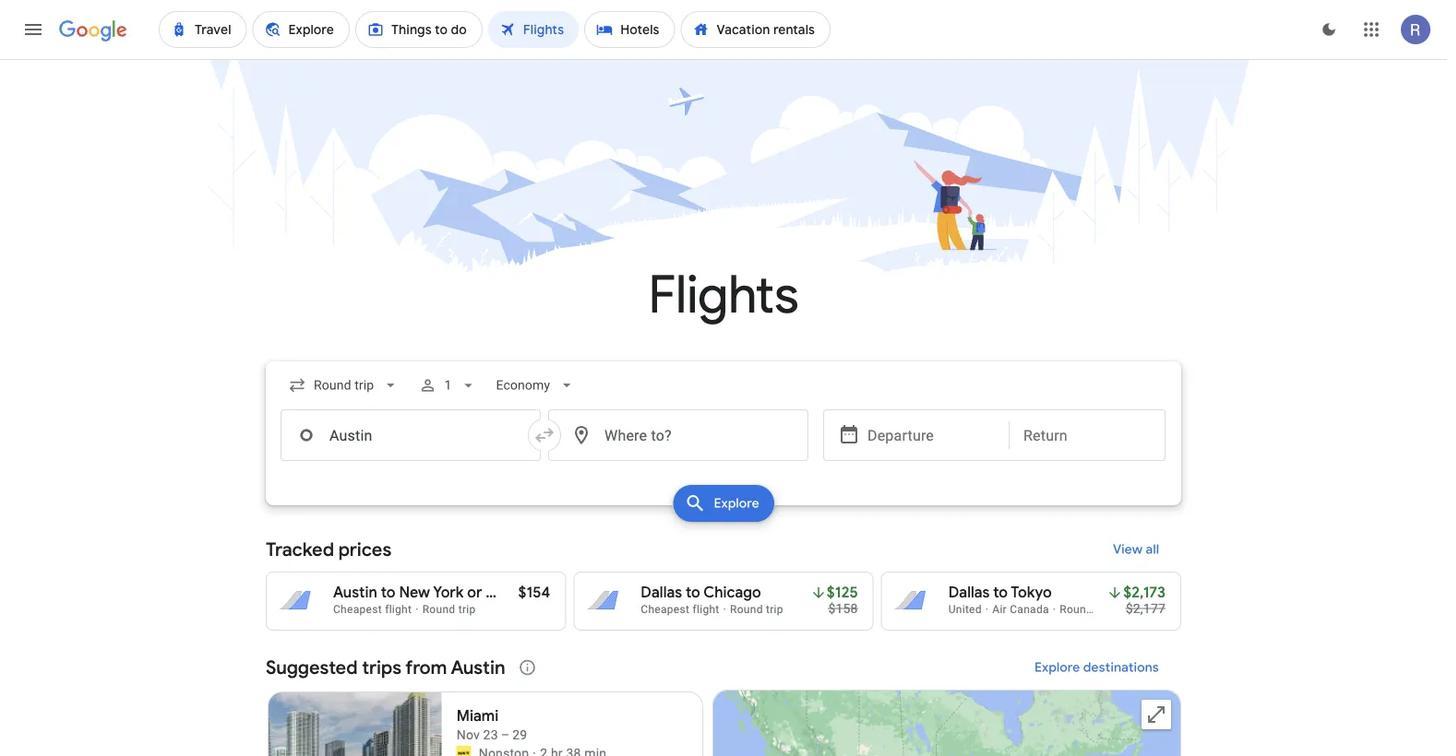 Task type: vqa. For each thing, say whether or not it's contained in the screenshot.
'Austin' in the Tracked prices region
yes



Task type: locate. For each thing, give the bounding box(es) containing it.
round
[[422, 604, 455, 617], [730, 604, 763, 617], [1060, 604, 1093, 617]]

austin to new york or newark
[[333, 584, 539, 603]]

miami
[[457, 707, 499, 726]]

to for chicago
[[686, 584, 700, 603]]

0 horizontal spatial round
[[422, 604, 455, 617]]

1 round from the left
[[422, 604, 455, 617]]

to
[[381, 584, 396, 603], [686, 584, 700, 603], [993, 584, 1008, 603]]

0 horizontal spatial round trip
[[422, 604, 476, 617]]

tokyo
[[1011, 584, 1052, 603]]

2 to from the left
[[686, 584, 700, 603]]

2173 US dollars text field
[[1123, 584, 1166, 603]]

0 vertical spatial austin
[[333, 584, 377, 603]]

None text field
[[281, 410, 541, 461]]

flights
[[648, 263, 799, 328]]

2 cheapest flight from the left
[[641, 604, 719, 617]]

austin down prices
[[333, 584, 377, 603]]

tracked prices
[[266, 538, 391, 562]]

 image right spirit image
[[533, 745, 536, 757]]

round right canada on the right bottom
[[1060, 604, 1093, 617]]

cheapest down dallas to chicago
[[641, 604, 690, 617]]

flight
[[385, 604, 412, 617], [693, 604, 719, 617]]

1 horizontal spatial  image
[[986, 604, 989, 617]]

cheapest flight down new
[[333, 604, 412, 617]]

or
[[467, 584, 482, 603]]

Flight search field
[[251, 362, 1196, 528]]

cheapest down prices
[[333, 604, 382, 617]]

cheapest for austin
[[333, 604, 382, 617]]

2177 US dollars text field
[[1126, 601, 1166, 617]]

dallas left chicago
[[641, 584, 682, 603]]

austin
[[333, 584, 377, 603], [451, 656, 505, 680]]

0 horizontal spatial explore
[[714, 496, 759, 512]]

2 horizontal spatial trip
[[1096, 604, 1113, 617]]

spirit image
[[457, 747, 471, 757]]

view all
[[1113, 542, 1159, 558]]

154 US dollars text field
[[518, 584, 550, 603]]

explore for explore
[[714, 496, 759, 512]]

0 horizontal spatial cheapest
[[333, 604, 382, 617]]

explore
[[714, 496, 759, 512], [1035, 660, 1080, 677]]

158 US dollars text field
[[828, 601, 858, 617]]

cheapest flight
[[333, 604, 412, 617], [641, 604, 719, 617]]

round trip down chicago
[[730, 604, 783, 617]]

1 cheapest from the left
[[333, 604, 382, 617]]

to for new
[[381, 584, 396, 603]]

1 dallas from the left
[[641, 584, 682, 603]]

1 button
[[411, 364, 485, 408]]

0 horizontal spatial trip
[[458, 604, 476, 617]]

trip for new
[[458, 604, 476, 617]]

2 round from the left
[[730, 604, 763, 617]]

round for new
[[422, 604, 455, 617]]

prices
[[338, 538, 391, 562]]

round trip right canada on the right bottom
[[1060, 604, 1113, 617]]

cheapest flight for dallas
[[641, 604, 719, 617]]

from
[[405, 656, 447, 680]]

newark
[[486, 584, 539, 603]]

1 horizontal spatial cheapest flight
[[641, 604, 719, 617]]

1 cheapest flight from the left
[[333, 604, 412, 617]]

0 vertical spatial explore
[[714, 496, 759, 512]]

2 round trip from the left
[[730, 604, 783, 617]]

 image
[[986, 604, 989, 617], [533, 745, 536, 757]]

1 horizontal spatial round
[[730, 604, 763, 617]]

2 horizontal spatial round
[[1060, 604, 1093, 617]]

0 horizontal spatial  image
[[533, 745, 536, 757]]

tracked prices region
[[266, 528, 1181, 631]]

flight down new
[[385, 604, 412, 617]]

1 horizontal spatial flight
[[693, 604, 719, 617]]

dallas to tokyo
[[948, 584, 1052, 603]]

explore up tracked prices region
[[714, 496, 759, 512]]

0 horizontal spatial to
[[381, 584, 396, 603]]

round down chicago
[[730, 604, 763, 617]]

round down austin to new york or newark
[[422, 604, 455, 617]]

Where to? text field
[[548, 410, 809, 461]]

dallas up united
[[948, 584, 990, 603]]

None field
[[281, 369, 407, 402], [489, 369, 583, 402], [281, 369, 407, 402], [489, 369, 583, 402]]

2 cheapest from the left
[[641, 604, 690, 617]]

trip for chicago
[[766, 604, 783, 617]]

1 horizontal spatial explore
[[1035, 660, 1080, 677]]

all
[[1146, 542, 1159, 558]]

1 vertical spatial  image
[[533, 745, 536, 757]]

2 trip from the left
[[766, 604, 783, 617]]

explore inside 'button'
[[1035, 660, 1080, 677]]

flight for new
[[385, 604, 412, 617]]

2 flight from the left
[[693, 604, 719, 617]]

suggested trips from austin
[[266, 656, 505, 680]]

austin up miami
[[451, 656, 505, 680]]

trip left $158
[[766, 604, 783, 617]]

1 horizontal spatial round trip
[[730, 604, 783, 617]]

0 horizontal spatial austin
[[333, 584, 377, 603]]

1 to from the left
[[381, 584, 396, 603]]

3 round trip from the left
[[1060, 604, 1113, 617]]

to left new
[[381, 584, 396, 603]]

1 vertical spatial explore
[[1035, 660, 1080, 677]]

1 trip from the left
[[458, 604, 476, 617]]

explore inside 'button'
[[714, 496, 759, 512]]

 image
[[1053, 604, 1056, 617]]

$2,177
[[1126, 601, 1166, 617]]

cheapest for dallas
[[641, 604, 690, 617]]

1
[[444, 378, 452, 393]]

round trip for chicago
[[730, 604, 783, 617]]

1 horizontal spatial to
[[686, 584, 700, 603]]

3 to from the left
[[993, 584, 1008, 603]]

0 vertical spatial  image
[[986, 604, 989, 617]]

1 vertical spatial austin
[[451, 656, 505, 680]]

explore left the destinations
[[1035, 660, 1080, 677]]

2 horizontal spatial round trip
[[1060, 604, 1113, 617]]

suggested trips from austin region
[[266, 646, 1181, 757]]

trip down or
[[458, 604, 476, 617]]

round trip down york
[[422, 604, 476, 617]]

1 horizontal spatial austin
[[451, 656, 505, 680]]

explore destinations
[[1035, 660, 1159, 677]]

0 horizontal spatial flight
[[385, 604, 412, 617]]

3 trip from the left
[[1096, 604, 1113, 617]]

dallas
[[641, 584, 682, 603], [948, 584, 990, 603]]

0 horizontal spatial dallas
[[641, 584, 682, 603]]

cheapest
[[333, 604, 382, 617], [641, 604, 690, 617]]

2 dallas from the left
[[948, 584, 990, 603]]

1 horizontal spatial dallas
[[948, 584, 990, 603]]

dallas to chicago
[[641, 584, 761, 603]]

1 horizontal spatial trip
[[766, 604, 783, 617]]

round trip
[[422, 604, 476, 617], [730, 604, 783, 617], [1060, 604, 1113, 617]]

to left chicago
[[686, 584, 700, 603]]

flight down dallas to chicago
[[693, 604, 719, 617]]

to for tokyo
[[993, 584, 1008, 603]]

0 horizontal spatial cheapest flight
[[333, 604, 412, 617]]

explore button
[[673, 485, 774, 522]]

flight for chicago
[[693, 604, 719, 617]]

$158
[[828, 601, 858, 617]]

 image left air
[[986, 604, 989, 617]]

trip
[[458, 604, 476, 617], [766, 604, 783, 617], [1096, 604, 1113, 617]]

trip left 2177 us dollars text field
[[1096, 604, 1113, 617]]

1 horizontal spatial cheapest
[[641, 604, 690, 617]]

1 flight from the left
[[385, 604, 412, 617]]

Departure text field
[[868, 411, 995, 461]]

dallas for dallas to chicago
[[641, 584, 682, 603]]

cheapest flight down dallas to chicago
[[641, 604, 719, 617]]

2 horizontal spatial to
[[993, 584, 1008, 603]]

1 round trip from the left
[[422, 604, 476, 617]]

to up air
[[993, 584, 1008, 603]]



Task type: describe. For each thing, give the bounding box(es) containing it.
explore destinations button
[[1013, 646, 1181, 690]]

canada
[[1010, 604, 1049, 617]]

round trip for new
[[422, 604, 476, 617]]

dallas for dallas to tokyo
[[948, 584, 990, 603]]

explore for explore destinations
[[1035, 660, 1080, 677]]

Return text field
[[1024, 411, 1151, 461]]

cheapest flight for austin
[[333, 604, 412, 617]]

tracked
[[266, 538, 334, 562]]

austin inside tracked prices region
[[333, 584, 377, 603]]

view
[[1113, 542, 1143, 558]]

 image inside "suggested trips from austin" region
[[533, 745, 536, 757]]

none text field inside the flight search field
[[281, 410, 541, 461]]

miami nov 23 – 29
[[457, 707, 527, 743]]

austin inside "suggested trips from austin" region
[[451, 656, 505, 680]]

new
[[399, 584, 430, 603]]

 image inside tracked prices region
[[1053, 604, 1056, 617]]

 image inside tracked prices region
[[986, 604, 989, 617]]

round for chicago
[[730, 604, 763, 617]]

air canada
[[992, 604, 1049, 617]]

23 – 29
[[483, 728, 527, 743]]

suggested
[[266, 656, 358, 680]]

air
[[992, 604, 1007, 617]]

trips
[[362, 656, 401, 680]]

nov
[[457, 728, 480, 743]]

$125
[[827, 584, 858, 603]]

chicago
[[704, 584, 761, 603]]

3 round from the left
[[1060, 604, 1093, 617]]

$154
[[518, 584, 550, 603]]

main menu image
[[22, 18, 44, 41]]

change appearance image
[[1307, 7, 1351, 52]]

united
[[948, 604, 982, 617]]

125 US dollars text field
[[827, 584, 858, 603]]

$2,173
[[1123, 584, 1166, 603]]

destinations
[[1083, 660, 1159, 677]]

york
[[433, 584, 464, 603]]



